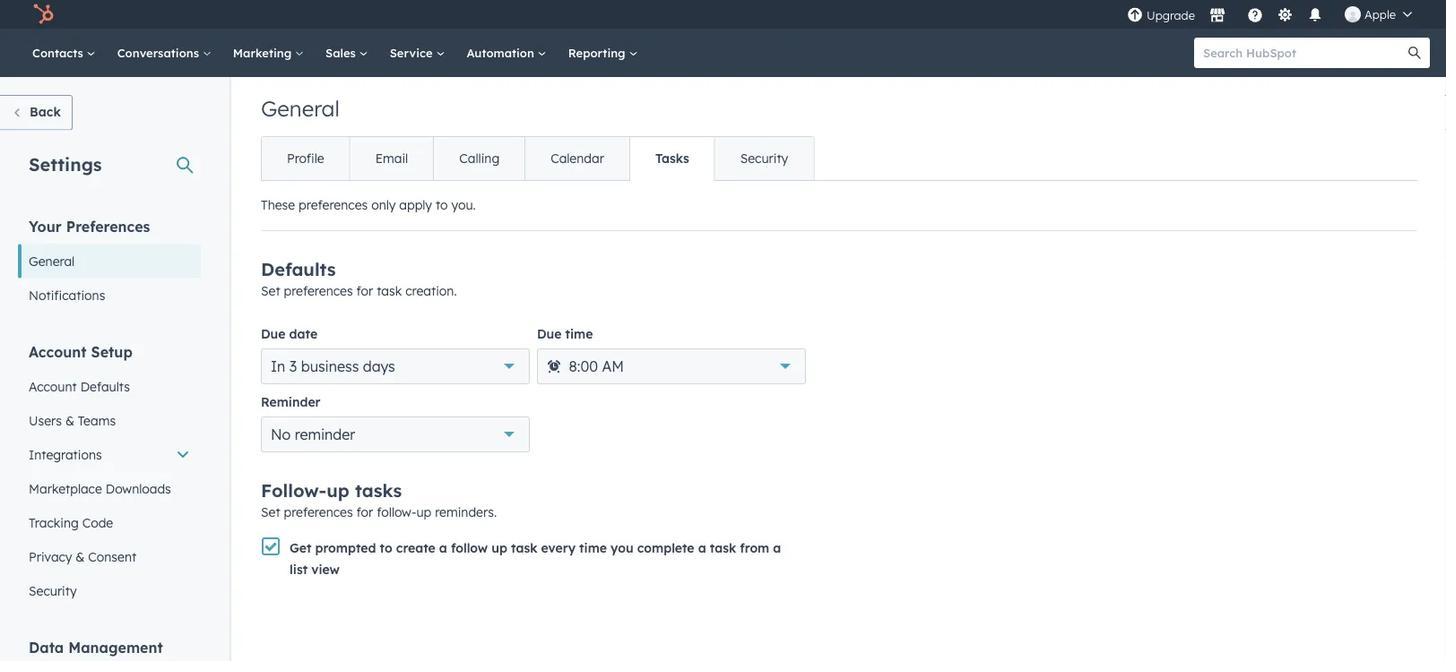 Task type: locate. For each thing, give the bounding box(es) containing it.
up inside get prompted to create a follow up task every time you complete a task from a list view
[[492, 541, 507, 556]]

3
[[289, 358, 297, 376]]

for
[[356, 283, 373, 299], [356, 505, 373, 520]]

1 vertical spatial set
[[261, 505, 280, 520]]

tasks
[[655, 151, 689, 166]]

1 vertical spatial account
[[29, 379, 77, 394]]

1 vertical spatial general
[[29, 253, 75, 269]]

1 horizontal spatial up
[[416, 505, 431, 520]]

from
[[740, 541, 769, 556]]

search image
[[1408, 47, 1421, 59]]

general down your
[[29, 253, 75, 269]]

2 set from the top
[[261, 505, 280, 520]]

0 horizontal spatial defaults
[[80, 379, 130, 394]]

1 horizontal spatial security link
[[714, 137, 813, 180]]

navigation containing profile
[[261, 136, 814, 181]]

preferences
[[299, 197, 368, 213], [284, 283, 353, 299], [284, 505, 353, 520]]

to inside get prompted to create a follow up task every time you complete a task from a list view
[[380, 541, 392, 556]]

marketplace
[[29, 481, 102, 497]]

task left 'creation.'
[[377, 283, 402, 299]]

am
[[602, 358, 624, 376]]

1 horizontal spatial general
[[261, 95, 340, 122]]

sales link
[[315, 29, 379, 77]]

due date
[[261, 326, 317, 342]]

apple
[[1364, 7, 1396, 22]]

task left every
[[511, 541, 537, 556]]

service link
[[379, 29, 456, 77]]

reminder
[[261, 394, 320, 410]]

upgrade image
[[1127, 8, 1143, 24]]

settings link
[[1274, 5, 1296, 24]]

1 vertical spatial security link
[[18, 574, 201, 608]]

prompted
[[315, 541, 376, 556]]

1 horizontal spatial &
[[76, 549, 85, 565]]

hubspot image
[[32, 4, 54, 25]]

general
[[261, 95, 340, 122], [29, 253, 75, 269]]

get prompted to create a follow up task every time you complete a task from a list view
[[290, 541, 781, 578]]

for inside defaults set preferences for task creation.
[[356, 283, 373, 299]]

for left 'creation.'
[[356, 283, 373, 299]]

0 vertical spatial set
[[261, 283, 280, 299]]

0 vertical spatial &
[[65, 413, 74, 429]]

defaults inside account setup element
[[80, 379, 130, 394]]

notifications button
[[1300, 0, 1330, 29]]

1 vertical spatial security
[[29, 583, 77, 599]]

0 horizontal spatial security link
[[18, 574, 201, 608]]

time
[[565, 326, 593, 342], [579, 541, 607, 556]]

set up due date on the left of page
[[261, 283, 280, 299]]

defaults up users & teams link
[[80, 379, 130, 394]]

1 vertical spatial defaults
[[80, 379, 130, 394]]

no reminder button
[[261, 417, 530, 453]]

task
[[377, 283, 402, 299], [511, 541, 537, 556], [710, 541, 736, 556]]

0 vertical spatial defaults
[[261, 258, 336, 281]]

in
[[271, 358, 285, 376]]

0 horizontal spatial due
[[261, 326, 285, 342]]

account up the account defaults on the bottom left of the page
[[29, 343, 87, 361]]

1 a from the left
[[439, 541, 447, 556]]

1 vertical spatial time
[[579, 541, 607, 556]]

1 vertical spatial to
[[380, 541, 392, 556]]

8:00 am button
[[537, 349, 806, 385]]

& right 'users'
[[65, 413, 74, 429]]

menu
[[1125, 0, 1425, 29]]

help image
[[1247, 8, 1263, 24]]

0 horizontal spatial &
[[65, 413, 74, 429]]

1 horizontal spatial to
[[436, 197, 448, 213]]

set inside follow-up tasks set preferences for follow-up reminders.
[[261, 505, 280, 520]]

1 account from the top
[[29, 343, 87, 361]]

security
[[740, 151, 788, 166], [29, 583, 77, 599]]

up up create
[[416, 505, 431, 520]]

marketplace downloads
[[29, 481, 171, 497]]

list
[[290, 562, 308, 578]]

3 a from the left
[[773, 541, 781, 556]]

1 horizontal spatial due
[[537, 326, 562, 342]]

1 vertical spatial preferences
[[284, 283, 353, 299]]

1 set from the top
[[261, 283, 280, 299]]

reporting
[[568, 45, 629, 60]]

account setup element
[[18, 342, 201, 608]]

days
[[363, 358, 395, 376]]

for down tasks
[[356, 505, 373, 520]]

apple button
[[1334, 0, 1423, 29]]

up right follow
[[492, 541, 507, 556]]

0 vertical spatial up
[[327, 480, 349, 502]]

preferences left 'only'
[[299, 197, 368, 213]]

set down "follow-"
[[261, 505, 280, 520]]

1 vertical spatial up
[[416, 505, 431, 520]]

a left follow
[[439, 541, 447, 556]]

up
[[327, 480, 349, 502], [416, 505, 431, 520], [492, 541, 507, 556]]

these preferences only apply to you.
[[261, 197, 476, 213]]

time inside get prompted to create a follow up task every time you complete a task from a list view
[[579, 541, 607, 556]]

0 horizontal spatial to
[[380, 541, 392, 556]]

2 for from the top
[[356, 505, 373, 520]]

business
[[301, 358, 359, 376]]

account up 'users'
[[29, 379, 77, 394]]

1 horizontal spatial security
[[740, 151, 788, 166]]

calendar link
[[525, 137, 629, 180]]

marketplaces image
[[1209, 8, 1225, 24]]

task left from
[[710, 541, 736, 556]]

1 horizontal spatial a
[[698, 541, 706, 556]]

2 vertical spatial up
[[492, 541, 507, 556]]

reminders.
[[435, 505, 497, 520]]

0 vertical spatial time
[[565, 326, 593, 342]]

2 due from the left
[[537, 326, 562, 342]]

follow
[[451, 541, 488, 556]]

to left create
[[380, 541, 392, 556]]

calendar
[[551, 151, 604, 166]]

account defaults link
[[18, 370, 201, 404]]

a right complete
[[698, 541, 706, 556]]

time up 8:00
[[565, 326, 593, 342]]

2 account from the top
[[29, 379, 77, 394]]

set
[[261, 283, 280, 299], [261, 505, 280, 520]]

to
[[436, 197, 448, 213], [380, 541, 392, 556]]

reporting link
[[557, 29, 649, 77]]

0 vertical spatial account
[[29, 343, 87, 361]]

defaults up date
[[261, 258, 336, 281]]

2 horizontal spatial up
[[492, 541, 507, 556]]

a right from
[[773, 541, 781, 556]]

search button
[[1399, 38, 1430, 68]]

profile link
[[262, 137, 349, 180]]

0 vertical spatial general
[[261, 95, 340, 122]]

in 3 business days button
[[261, 349, 530, 385]]

navigation
[[261, 136, 814, 181]]

0 vertical spatial to
[[436, 197, 448, 213]]

for inside follow-up tasks set preferences for follow-up reminders.
[[356, 505, 373, 520]]

contacts
[[32, 45, 87, 60]]

1 vertical spatial for
[[356, 505, 373, 520]]

integrations
[[29, 447, 102, 463]]

0 horizontal spatial security
[[29, 583, 77, 599]]

2 vertical spatial preferences
[[284, 505, 353, 520]]

&
[[65, 413, 74, 429], [76, 549, 85, 565]]

get
[[290, 541, 311, 556]]

0 horizontal spatial task
[[377, 283, 402, 299]]

data management
[[29, 639, 163, 657]]

up left tasks
[[327, 480, 349, 502]]

conversations
[[117, 45, 202, 60]]

to left you.
[[436, 197, 448, 213]]

& right privacy
[[76, 549, 85, 565]]

automation link
[[456, 29, 557, 77]]

complete
[[637, 541, 694, 556]]

preferences up date
[[284, 283, 353, 299]]

1 due from the left
[[261, 326, 285, 342]]

0 horizontal spatial general
[[29, 253, 75, 269]]

in 3 business days
[[271, 358, 395, 376]]

account for account defaults
[[29, 379, 77, 394]]

general up profile
[[261, 95, 340, 122]]

your
[[29, 217, 62, 235]]

1 horizontal spatial defaults
[[261, 258, 336, 281]]

tracking code link
[[18, 506, 201, 540]]

account defaults
[[29, 379, 130, 394]]

only
[[371, 197, 396, 213]]

sales
[[325, 45, 359, 60]]

settings
[[29, 153, 102, 175]]

0 vertical spatial security link
[[714, 137, 813, 180]]

reminder
[[295, 426, 355, 444]]

0 vertical spatial security
[[740, 151, 788, 166]]

set inside defaults set preferences for task creation.
[[261, 283, 280, 299]]

back link
[[0, 95, 73, 130]]

2 horizontal spatial a
[[773, 541, 781, 556]]

due
[[261, 326, 285, 342], [537, 326, 562, 342]]

data
[[29, 639, 64, 657]]

account
[[29, 343, 87, 361], [29, 379, 77, 394]]

0 vertical spatial for
[[356, 283, 373, 299]]

1 horizontal spatial task
[[511, 541, 537, 556]]

1 for from the top
[[356, 283, 373, 299]]

1 vertical spatial &
[[76, 549, 85, 565]]

0 horizontal spatial up
[[327, 480, 349, 502]]

preferences down "follow-"
[[284, 505, 353, 520]]

0 horizontal spatial a
[[439, 541, 447, 556]]

time left the you
[[579, 541, 607, 556]]



Task type: describe. For each thing, give the bounding box(es) containing it.
service
[[390, 45, 436, 60]]

no reminder
[[271, 426, 355, 444]]

preferences inside defaults set preferences for task creation.
[[284, 283, 353, 299]]

notifications
[[29, 287, 105, 303]]

preferences
[[66, 217, 150, 235]]

no
[[271, 426, 291, 444]]

setup
[[91, 343, 132, 361]]

conversations link
[[106, 29, 222, 77]]

due for due time
[[537, 326, 562, 342]]

general inside your preferences element
[[29, 253, 75, 269]]

hubspot link
[[22, 4, 67, 25]]

menu containing apple
[[1125, 0, 1425, 29]]

code
[[82, 515, 113, 531]]

automation
[[467, 45, 538, 60]]

account setup
[[29, 343, 132, 361]]

your preferences
[[29, 217, 150, 235]]

you
[[611, 541, 634, 556]]

follow-
[[377, 505, 416, 520]]

defaults inside defaults set preferences for task creation.
[[261, 258, 336, 281]]

create
[[396, 541, 435, 556]]

date
[[289, 326, 317, 342]]

tasks
[[355, 480, 402, 502]]

task inside defaults set preferences for task creation.
[[377, 283, 402, 299]]

privacy & consent
[[29, 549, 136, 565]]

2 horizontal spatial task
[[710, 541, 736, 556]]

account for account setup
[[29, 343, 87, 361]]

due time
[[537, 326, 593, 342]]

view
[[311, 562, 340, 578]]

creation.
[[405, 283, 457, 299]]

management
[[68, 639, 163, 657]]

Search HubSpot search field
[[1194, 38, 1414, 68]]

privacy
[[29, 549, 72, 565]]

email link
[[349, 137, 433, 180]]

2 a from the left
[[698, 541, 706, 556]]

& for users
[[65, 413, 74, 429]]

marketing
[[233, 45, 295, 60]]

& for privacy
[[76, 549, 85, 565]]

follow-up tasks set preferences for follow-up reminders.
[[261, 480, 497, 520]]

calling
[[459, 151, 500, 166]]

upgrade
[[1147, 8, 1195, 23]]

profile
[[287, 151, 324, 166]]

security inside account setup element
[[29, 583, 77, 599]]

users
[[29, 413, 62, 429]]

teams
[[78, 413, 116, 429]]

tracking code
[[29, 515, 113, 531]]

settings image
[[1277, 8, 1293, 24]]

8:00
[[569, 358, 598, 376]]

privacy & consent link
[[18, 540, 201, 574]]

general link
[[18, 244, 201, 278]]

bob builder image
[[1345, 6, 1361, 22]]

contacts link
[[22, 29, 106, 77]]

calling link
[[433, 137, 525, 180]]

defaults set preferences for task creation.
[[261, 258, 457, 299]]

apply
[[399, 197, 432, 213]]

0 vertical spatial preferences
[[299, 197, 368, 213]]

users & teams
[[29, 413, 116, 429]]

users & teams link
[[18, 404, 201, 438]]

back
[[30, 104, 61, 120]]

preferences inside follow-up tasks set preferences for follow-up reminders.
[[284, 505, 353, 520]]

8:00 am
[[569, 358, 624, 376]]

you.
[[451, 197, 476, 213]]

follow-
[[261, 480, 327, 502]]

these
[[261, 197, 295, 213]]

your preferences element
[[18, 217, 201, 312]]

email
[[375, 151, 408, 166]]

marketplace downloads link
[[18, 472, 201, 506]]

marketing link
[[222, 29, 315, 77]]

consent
[[88, 549, 136, 565]]

downloads
[[106, 481, 171, 497]]

tracking
[[29, 515, 79, 531]]

tasks link
[[629, 137, 714, 180]]

marketplaces button
[[1199, 0, 1236, 29]]

help button
[[1240, 0, 1270, 29]]

due for due date
[[261, 326, 285, 342]]

notifications image
[[1307, 8, 1323, 24]]

notifications link
[[18, 278, 201, 312]]



Task type: vqa. For each thing, say whether or not it's contained in the screenshot.
the right Defaults
yes



